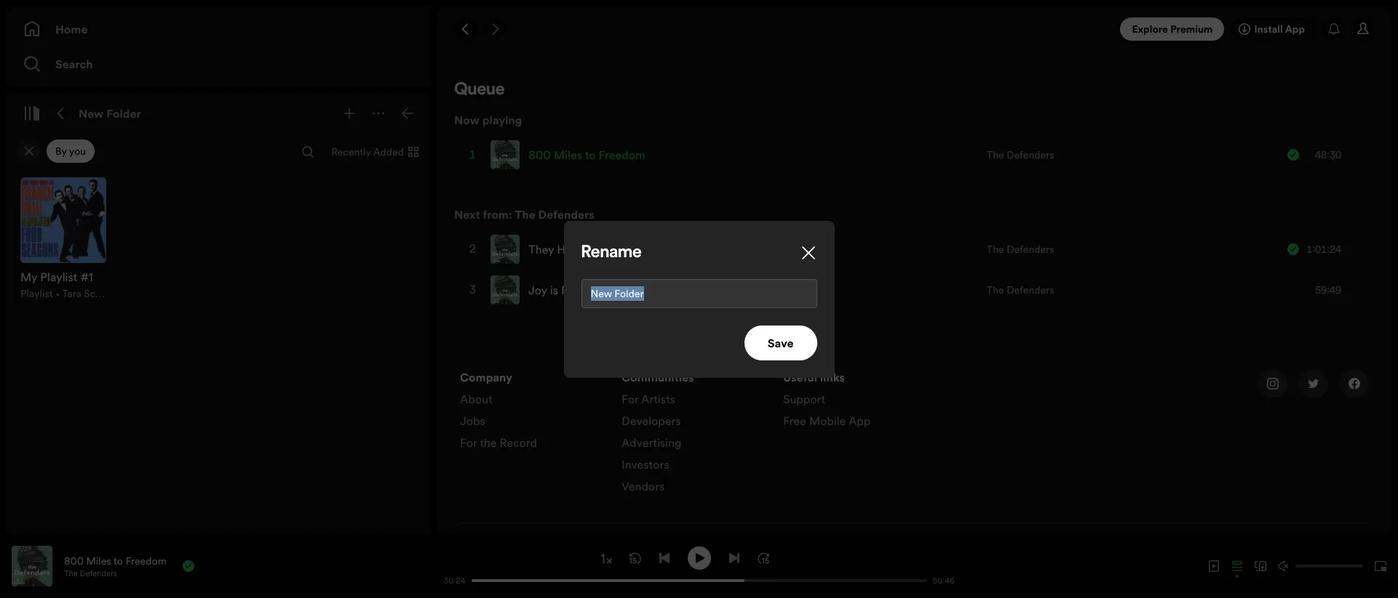 Task type: describe. For each thing, give the bounding box(es) containing it.
miles for 800 miles to freedom
[[554, 147, 582, 163]]

800 miles to freedom the defenders
[[64, 554, 166, 580]]

close image
[[800, 244, 817, 262]]

what's new image
[[1328, 23, 1340, 35]]

of
[[676, 242, 687, 258]]

the defenders for the
[[987, 242, 1054, 257]]

search link
[[23, 49, 413, 79]]

defenders for 800 miles to freedom
[[1007, 148, 1054, 162]]

for inside communities for artists developers advertising investors vendors
[[622, 392, 639, 408]]

developers
[[622, 413, 681, 429]]

jobs
[[460, 413, 485, 429]]

for inside company about jobs for the record
[[460, 435, 477, 451]]

3 the defenders from the top
[[987, 283, 1054, 298]]

search in your library image
[[302, 146, 314, 158]]

defenders for joy is resistance
[[1007, 283, 1054, 298]]

useful links support free mobile app
[[783, 370, 871, 429]]

vendors link
[[622, 479, 665, 501]]

800 miles to freedom link
[[64, 554, 166, 569]]

they
[[528, 242, 554, 258]]

support
[[783, 392, 825, 408]]

you
[[69, 144, 86, 159]]

search
[[55, 56, 93, 72]]

folder
[[106, 106, 141, 122]]

install app link
[[1230, 17, 1317, 41]]

twitter image
[[1308, 378, 1320, 390]]

now playing: 800 miles to freedom by the defenders footer
[[12, 547, 422, 587]]

investors
[[622, 457, 669, 473]]

59:49
[[1315, 283, 1341, 298]]

next image
[[728, 553, 740, 564]]

explore premium
[[1132, 22, 1213, 36]]

record
[[500, 435, 537, 451]]

freedom for 800 miles to freedom
[[599, 147, 645, 163]]

playlist
[[20, 287, 53, 301]]

home
[[55, 21, 88, 37]]

clear filters image
[[23, 146, 35, 157]]

to for 800 miles to freedom
[[585, 147, 596, 163]]

the defenders link for 800 miles to freedom
[[987, 148, 1054, 162]]

800 miles to freedom cell
[[491, 135, 651, 175]]

advertising
[[622, 435, 681, 451]]

seen
[[600, 242, 626, 258]]

investors link
[[622, 457, 669, 479]]

resistance
[[561, 282, 617, 298]]

us
[[690, 242, 703, 258]]

useful
[[783, 370, 817, 386]]

skip back 15 seconds image
[[629, 553, 641, 564]]

volume off image
[[1278, 561, 1290, 573]]

from:
[[483, 207, 512, 223]]

By you checkbox
[[47, 140, 95, 163]]

queue
[[454, 82, 505, 99]]

go forward image
[[489, 23, 501, 35]]

joy
[[528, 282, 547, 298]]

go back image
[[460, 23, 472, 35]]

new folder
[[79, 106, 141, 122]]

list containing useful links
[[783, 370, 927, 435]]

company
[[460, 370, 512, 386]]

the inside 800 miles to freedom the defenders
[[64, 569, 78, 580]]

by
[[55, 144, 67, 159]]

the defenders link for they haven't seen the last of us
[[987, 242, 1054, 257]]

to for 800 miles to freedom the defenders
[[114, 554, 123, 569]]

now
[[454, 112, 480, 128]]

playlist •
[[20, 287, 62, 301]]

the defenders link inside footer
[[64, 569, 117, 580]]

list containing communities
[[622, 370, 766, 501]]

miles for 800 miles to freedom the defenders
[[86, 554, 111, 569]]

1:01:24
[[1307, 242, 1341, 257]]

for the record link
[[460, 435, 537, 457]]

about link
[[460, 392, 492, 413]]

haven't
[[557, 242, 597, 258]]

800 for 800 miles to freedom the defenders
[[64, 554, 84, 569]]

instagram image
[[1267, 378, 1279, 390]]



Task type: locate. For each thing, give the bounding box(es) containing it.
last
[[651, 242, 673, 258]]

change speed image
[[599, 552, 613, 567]]

to inside 800 miles to freedom the defenders
[[114, 554, 123, 569]]

play image
[[693, 553, 705, 564]]

about
[[460, 392, 492, 408]]

by you
[[55, 144, 86, 159]]

support link
[[783, 392, 825, 413]]

app
[[1285, 22, 1305, 36], [849, 413, 871, 429]]

freedom
[[599, 147, 645, 163], [126, 554, 166, 569]]

0 vertical spatial app
[[1285, 22, 1305, 36]]

developers link
[[622, 413, 681, 435]]

2 the defenders from the top
[[987, 242, 1054, 257]]

premium
[[1170, 22, 1213, 36]]

miles
[[554, 147, 582, 163], [86, 554, 111, 569]]

player controls element
[[436, 547, 962, 587]]

none text field inside edit details dialog
[[581, 279, 817, 308]]

main element
[[6, 6, 431, 535]]

app inside top bar and user menu element
[[1285, 22, 1305, 36]]

for artists link
[[622, 392, 675, 413]]

install app
[[1254, 22, 1305, 36]]

advertising link
[[622, 435, 681, 457]]

mobile
[[809, 413, 846, 429]]

links
[[820, 370, 845, 386]]

install
[[1254, 22, 1283, 36]]

the defenders for freedom
[[987, 148, 1054, 162]]

800 inside 800 miles to freedom the defenders
[[64, 554, 84, 569]]

for left artists
[[622, 392, 639, 408]]

0 horizontal spatial list
[[460, 370, 604, 457]]

0 horizontal spatial freedom
[[126, 554, 166, 569]]

0 vertical spatial for
[[622, 392, 639, 408]]

to inside "cell"
[[585, 147, 596, 163]]

3 list from the left
[[783, 370, 927, 435]]

home link
[[23, 15, 413, 44]]

edit details dialog
[[564, 221, 834, 378]]

explore premium button
[[1120, 17, 1224, 41]]

1 horizontal spatial app
[[1285, 22, 1305, 36]]

they haven't seen the last of us cell
[[491, 230, 709, 269]]

to
[[585, 147, 596, 163], [114, 554, 123, 569]]

0 horizontal spatial to
[[114, 554, 123, 569]]

1 vertical spatial the defenders
[[987, 242, 1054, 257]]

1 horizontal spatial for
[[622, 392, 639, 408]]

the defenders link
[[987, 148, 1054, 162], [515, 207, 594, 223], [987, 242, 1054, 257], [987, 283, 1054, 298], [64, 569, 117, 580]]

next
[[454, 207, 480, 223]]

1 horizontal spatial 800
[[528, 147, 551, 163]]

0 horizontal spatial for
[[460, 435, 477, 451]]

1 vertical spatial miles
[[86, 554, 111, 569]]

freedom inside "cell"
[[599, 147, 645, 163]]

1:01:24 cell
[[1287, 230, 1362, 269]]

list
[[460, 370, 604, 457], [622, 370, 766, 501], [783, 370, 927, 435]]

None search field
[[296, 140, 320, 164]]

playing
[[482, 112, 522, 128]]

skip forward 15 seconds image
[[757, 553, 769, 564]]

artists
[[641, 392, 675, 408]]

1 the defenders from the top
[[987, 148, 1054, 162]]

previous image
[[658, 553, 670, 564]]

for left the
[[460, 435, 477, 451]]

the
[[987, 148, 1004, 162], [515, 207, 535, 223], [629, 242, 649, 258], [987, 242, 1004, 257], [987, 283, 1004, 298], [64, 569, 78, 580]]

communities for artists developers advertising investors vendors
[[622, 370, 694, 495]]

2 list from the left
[[622, 370, 766, 501]]

app right install
[[1285, 22, 1305, 36]]

joy is resistance cell
[[491, 271, 623, 310]]

company about jobs for the record
[[460, 370, 537, 451]]

freedom for 800 miles to freedom the defenders
[[126, 554, 166, 569]]

defenders for they haven't seen the last of us
[[1007, 242, 1054, 257]]

they haven't seen the last of us
[[528, 242, 703, 258]]

1 vertical spatial 800
[[64, 554, 84, 569]]

the inside cell
[[629, 242, 649, 258]]

0 vertical spatial freedom
[[599, 147, 645, 163]]

free
[[783, 413, 806, 429]]

explore
[[1132, 22, 1168, 36]]

None text field
[[581, 279, 817, 308]]

the defenders link for joy is resistance
[[987, 283, 1054, 298]]

1 horizontal spatial miles
[[554, 147, 582, 163]]

freedom inside 800 miles to freedom the defenders
[[126, 554, 166, 569]]

48:30
[[1315, 148, 1341, 162]]

1 horizontal spatial freedom
[[599, 147, 645, 163]]

for
[[622, 392, 639, 408], [460, 435, 477, 451]]

0 vertical spatial miles
[[554, 147, 582, 163]]

new folder button
[[76, 102, 144, 125]]

miles inside 800 miles to freedom the defenders
[[86, 554, 111, 569]]

communities
[[622, 370, 694, 386]]

1 list from the left
[[460, 370, 604, 457]]

1 horizontal spatial list
[[622, 370, 766, 501]]

app right mobile
[[849, 413, 871, 429]]

miles inside "cell"
[[554, 147, 582, 163]]

is
[[550, 282, 558, 298]]

facebook image
[[1349, 378, 1360, 390]]

new
[[79, 106, 104, 122]]

1 vertical spatial to
[[114, 554, 123, 569]]

0 horizontal spatial miles
[[86, 554, 111, 569]]

0 vertical spatial 800
[[528, 147, 551, 163]]

48:30 cell
[[1287, 135, 1362, 175]]

spotify – play queue element
[[437, 82, 1392, 599]]

800 inside "cell"
[[528, 147, 551, 163]]

next from: the defenders
[[454, 207, 594, 223]]

save
[[768, 335, 794, 351]]

the
[[480, 435, 497, 451]]

0 vertical spatial the defenders
[[987, 148, 1054, 162]]

joy is resistance
[[528, 282, 617, 298]]

defenders inside 800 miles to freedom the defenders
[[80, 569, 117, 580]]

2 vertical spatial the defenders
[[987, 283, 1054, 298]]

top bar and user menu element
[[437, 6, 1392, 52]]

now playing
[[454, 112, 522, 128]]

0 vertical spatial to
[[585, 147, 596, 163]]

defenders
[[1007, 148, 1054, 162], [538, 207, 594, 223], [1007, 242, 1054, 257], [1007, 283, 1054, 298], [80, 569, 117, 580]]

1 vertical spatial for
[[460, 435, 477, 451]]

rename
[[581, 244, 642, 262]]

1 vertical spatial freedom
[[126, 554, 166, 569]]

vendors
[[622, 479, 665, 495]]

app inside useful links support free mobile app
[[849, 413, 871, 429]]

800
[[528, 147, 551, 163], [64, 554, 84, 569]]

0 horizontal spatial 800
[[64, 554, 84, 569]]

•
[[55, 287, 60, 301]]

the defenders
[[987, 148, 1054, 162], [987, 242, 1054, 257], [987, 283, 1054, 298]]

1 horizontal spatial to
[[585, 147, 596, 163]]

800 for 800 miles to freedom
[[528, 147, 551, 163]]

list containing company
[[460, 370, 604, 457]]

jobs link
[[460, 413, 485, 435]]

50:46
[[933, 576, 955, 587]]

30:24
[[443, 576, 465, 587]]

save button
[[744, 326, 817, 361]]

none search field inside main element
[[296, 140, 320, 164]]

1 vertical spatial app
[[849, 413, 871, 429]]

800 miles to freedom
[[528, 147, 645, 163]]

0 horizontal spatial app
[[849, 413, 871, 429]]

free mobile app link
[[783, 413, 871, 435]]

2 horizontal spatial list
[[783, 370, 927, 435]]



Task type: vqa. For each thing, say whether or not it's contained in the screenshot.
to to the left
yes



